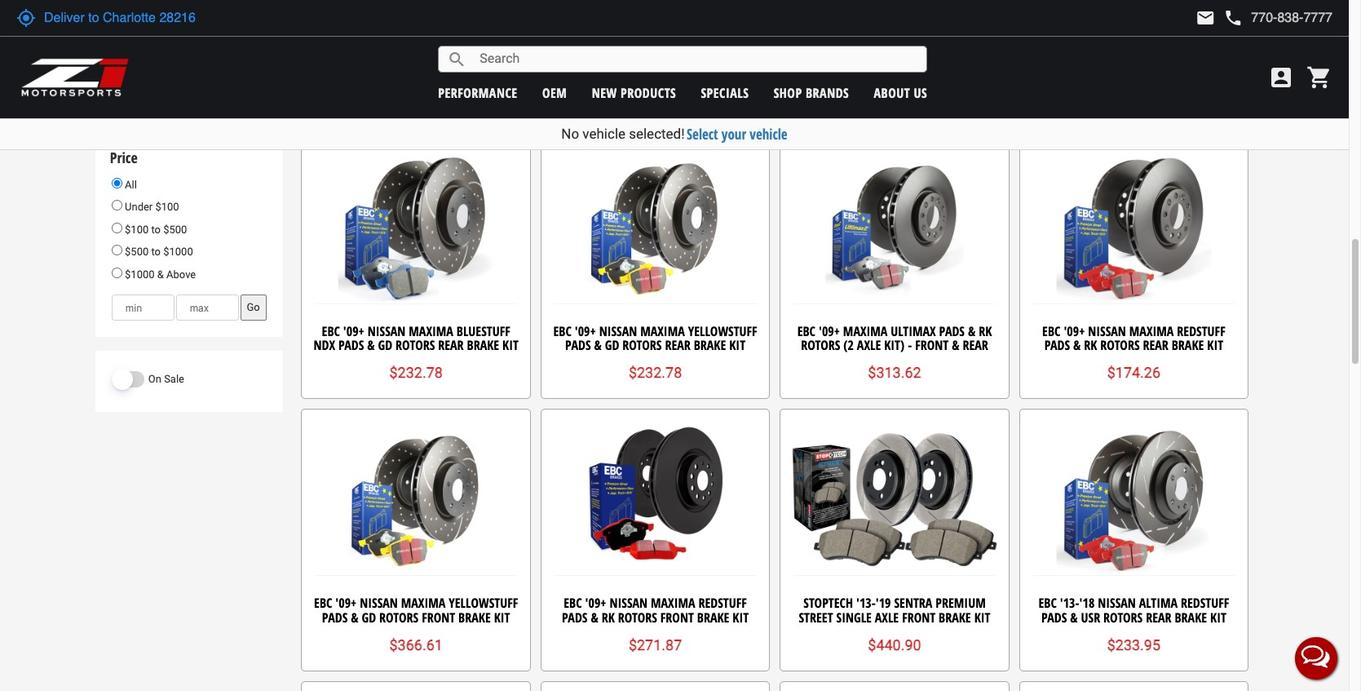 Task type: locate. For each thing, give the bounding box(es) containing it.
'13- inside stoptech '13-'19 sentra premium street single axle front brake kit
[[857, 594, 876, 612]]

$232.78
[[390, 364, 443, 381], [629, 364, 682, 381]]

w/
[[388, 41, 404, 59]]

gd inside ebc '09+ nissan maxima yellowstuff pads & gd rotors front brake kit
[[362, 608, 376, 626]]

nissan
[[859, 26, 897, 44], [1086, 26, 1124, 44], [368, 322, 406, 340], [599, 322, 637, 340], [1089, 322, 1127, 340], [360, 594, 398, 612], [610, 594, 648, 612], [1098, 594, 1136, 612]]

performance link
[[438, 84, 518, 102]]

2 horizontal spatial rk
[[1084, 336, 1098, 354]]

performance
[[438, 84, 518, 102]]

2 $232.78 from the left
[[629, 364, 682, 381]]

rear inside ebc '09+ nissan maxima bluestuff ndx pads & gd rotors rear brake kit
[[438, 336, 464, 354]]

z1
[[327, 26, 338, 44]]

maxima inside ebc '09+ nissan maxima bluestuff ndx pads & gd rotors rear brake kit
[[409, 322, 453, 340]]

sentra
[[895, 594, 933, 612]]

1 vertical spatial stoptech
[[804, 594, 853, 612]]

maxima for ebc '09+ nissan maxima yellowstuff pads & gd rotors front brake kit
[[401, 594, 446, 612]]

pads inside ebc '09+ nissan maxima bluestuff ndx pads & gd rotors rear brake kit
[[338, 336, 364, 354]]

1 vertical spatial $500
[[125, 246, 149, 258]]

my_location
[[16, 8, 36, 28]]

ebc inside ebc '09+ nissan maxima yellowstuff pads & gd rotors front brake kit
[[314, 594, 332, 612]]

1 horizontal spatial stoptech
[[804, 594, 853, 612]]

1 horizontal spatial usr
[[1081, 608, 1101, 626]]

nissan for ebc '09+ nissan maxima redstuff pads & rk rotors rear brake kit
[[1089, 322, 1127, 340]]

2 star from the left
[[441, 69, 457, 85]]

oem link
[[542, 84, 567, 102]]

stoptech inside stoptech centric axle pack z / g rear pads & rotors package
[[566, 26, 616, 44]]

pads inside ebc '09+ nissan maxima yellowstuff pads & gd rotors front brake kit
[[322, 608, 348, 626]]

0 horizontal spatial '18
[[840, 26, 856, 44]]

stoptech inside stoptech '13-'19 sentra premium street single axle front brake kit
[[804, 594, 853, 612]]

& inside ebc '09+ nissan maxima bluestuff ndx pads & gd rotors rear brake kit
[[367, 336, 375, 354]]

yellowstuff
[[688, 322, 758, 340], [449, 594, 518, 612]]

0 horizontal spatial bluestuff
[[457, 322, 511, 340]]

front
[[444, 41, 477, 59], [903, 41, 937, 59], [1162, 41, 1196, 59], [915, 336, 949, 354], [422, 608, 455, 626], [661, 608, 694, 626], [902, 608, 936, 626]]

ebc for ebc '09+ nissan maxima bluestuff ndx pads & gd rotors front brake kit
[[1040, 26, 1058, 44]]

no vehicle selected! select your vehicle
[[562, 125, 788, 144]]

mail phone
[[1196, 8, 1244, 28]]

stoptech '13-'19 sentra premium street single axle front brake kit
[[799, 594, 991, 626]]

maxima for ebc '09+ nissan maxima bluestuff ndx pads & gd rotors rear brake kit
[[409, 322, 453, 340]]

$100 up $100 to $500
[[155, 201, 179, 213]]

1 vertical spatial axle
[[857, 336, 881, 354]]

0 vertical spatial altima
[[900, 26, 939, 44]]

0 vertical spatial $500
[[163, 223, 187, 236]]

premium
[[936, 594, 986, 612]]

1 horizontal spatial bluestuff
[[1175, 26, 1229, 44]]

to up $500 to $1000
[[151, 223, 161, 236]]

'09+ for ebc '09+ maxima ultimax pads & rk rotors (2 axle kit) - front & rear
[[819, 322, 840, 340]]

$440.90
[[868, 636, 922, 653]]

'09+ inside "ebc '09+ nissan maxima redstuff pads & rk rotors rear brake kit"
[[1064, 322, 1085, 340]]

1 vertical spatial ndx
[[314, 336, 335, 354]]

gd inside ebc '09+ nissan maxima bluestuff ndx pads & gd rotors rear brake kit
[[378, 336, 393, 354]]

1 vertical spatial '18
[[1080, 594, 1095, 612]]

axle left pack
[[664, 26, 688, 44]]

nissan inside "ebc '09+ nissan maxima redstuff pads & rk rotors rear brake kit"
[[1089, 322, 1127, 340]]

1 vertical spatial usr
[[1081, 608, 1101, 626]]

max number field
[[176, 295, 239, 321]]

brake inside z1 300zx z32 performance brake upgrade kit w/ 12.75" front rotor
[[474, 26, 506, 44]]

'09+ inside ebc '09+ nissan maxima redstuff pads & rk rotors front brake kit
[[585, 594, 607, 612]]

rk
[[979, 322, 992, 340], [1084, 336, 1098, 354], [602, 608, 615, 626]]

$1000 up above
[[163, 246, 193, 258]]

$232.78 for rotors
[[390, 364, 443, 381]]

'18 for ebc '13-'18 nissan altima redstuff pads & usr rotors rear brake kit
[[1080, 594, 1095, 612]]

maxima inside ebc '09+ nissan maxima yellowstuff pads & gd rotors front brake kit
[[401, 594, 446, 612]]

$500 down $100 to $500
[[125, 246, 149, 258]]

ebc inside ebc '09+ nissan maxima bluestuff ndx pads & gd rotors front brake kit
[[1040, 26, 1058, 44]]

nissan for ebc '09+ nissan maxima bluestuff ndx pads & gd rotors rear brake kit
[[368, 322, 406, 340]]

0 vertical spatial '18
[[840, 26, 856, 44]]

'13- for ebc '13-'18 nissan altima redstuff pads & usr rotors front brake kit
[[821, 26, 840, 44]]

rk for ebc '09+ nissan maxima redstuff pads & rk rotors rear brake kit
[[1084, 336, 1098, 354]]

& inside ebc '09+ nissan maxima yellowstuff pads & gd rotors front brake kit
[[351, 608, 359, 626]]

$366.61
[[390, 636, 443, 653]]

1 horizontal spatial rk
[[979, 322, 992, 340]]

1 vertical spatial $100
[[125, 223, 149, 236]]

&
[[635, 41, 643, 59], [827, 41, 835, 59], [1091, 41, 1099, 59], [157, 268, 164, 281], [968, 322, 976, 340], [367, 336, 375, 354], [594, 336, 602, 354], [952, 336, 960, 354], [1074, 336, 1081, 354], [351, 608, 359, 626], [591, 608, 599, 626], [1071, 608, 1078, 626]]

None radio
[[112, 223, 122, 233], [112, 245, 122, 256], [112, 223, 122, 233], [112, 245, 122, 256]]

kit inside ebc '09+ nissan maxima yellowstuff pads & gd rotors front brake kit
[[494, 608, 510, 626]]

$100
[[155, 201, 179, 213], [125, 223, 149, 236]]

maxima
[[1127, 26, 1172, 44], [409, 322, 453, 340], [641, 322, 685, 340], [843, 322, 888, 340], [1130, 322, 1174, 340], [401, 594, 446, 612], [651, 594, 696, 612]]

axle up $440.90
[[875, 608, 899, 626]]

to for $100
[[151, 223, 161, 236]]

ebc inside the ebc '09+ nissan maxima yellowstuff pads & gd rotors rear brake kit
[[554, 322, 572, 340]]

redstuff inside "ebc '09+ nissan maxima redstuff pads & rk rotors rear brake kit"
[[1177, 322, 1226, 340]]

bluestuff for front
[[1175, 26, 1229, 44]]

new
[[592, 84, 617, 102]]

bluestuff inside ebc '09+ nissan maxima bluestuff ndx pads & gd rotors rear brake kit
[[457, 322, 511, 340]]

0 horizontal spatial yellowstuff
[[449, 594, 518, 612]]

ndx inside ebc '09+ nissan maxima bluestuff ndx pads & gd rotors front brake kit
[[1038, 41, 1059, 59]]

ebc inside ebc '13-'18 nissan altima redstuff pads & usr rotors front brake kit
[[800, 26, 818, 44]]

yellowstuff inside ebc '09+ nissan maxima yellowstuff pads & gd rotors front brake kit
[[449, 594, 518, 612]]

usr for ebc '13-'18 nissan altima redstuff pads & usr rotors front brake kit
[[838, 41, 857, 59]]

mail link
[[1196, 8, 1216, 28]]

ebc inside "ebc '09+ nissan maxima redstuff pads & rk rotors rear brake kit"
[[1043, 322, 1061, 340]]

0 vertical spatial $100
[[155, 201, 179, 213]]

maxima inside the ebc '09+ nissan maxima yellowstuff pads & gd rotors rear brake kit
[[641, 322, 685, 340]]

rear
[[577, 41, 603, 59], [438, 336, 464, 354], [665, 336, 691, 354], [963, 336, 989, 354], [1143, 336, 1169, 354], [1146, 608, 1172, 626]]

z1 300zx z32 performance brake upgrade kit w/ 12.75" front rotor
[[318, 26, 514, 59]]

1 horizontal spatial $1000
[[163, 246, 193, 258]]

$500 up $500 to $1000
[[163, 223, 187, 236]]

ndx
[[1038, 41, 1059, 59], [314, 336, 335, 354]]

ndx for ebc '09+ nissan maxima bluestuff ndx pads & gd rotors rear brake kit
[[314, 336, 335, 354]]

None radio
[[112, 178, 122, 188], [112, 200, 122, 211], [112, 267, 122, 278], [112, 178, 122, 188], [112, 200, 122, 211], [112, 267, 122, 278]]

1 horizontal spatial $500
[[163, 223, 187, 236]]

front inside ebc '09+ nissan maxima yellowstuff pads & gd rotors front brake kit
[[422, 608, 455, 626]]

3 star from the left
[[615, 69, 631, 86]]

ebc inside ebc '09+ nissan maxima redstuff pads & rk rotors front brake kit
[[564, 594, 582, 612]]

1 to from the top
[[151, 223, 161, 236]]

maxima inside ebc '09+ nissan maxima redstuff pads & rk rotors front brake kit
[[651, 594, 696, 612]]

nissan inside ebc '09+ nissan maxima bluestuff ndx pads & gd rotors rear brake kit
[[368, 322, 406, 340]]

& inside the ebc '09+ nissan maxima yellowstuff pads & gd rotors rear brake kit
[[594, 336, 602, 354]]

0 horizontal spatial rk
[[602, 608, 615, 626]]

0 horizontal spatial usr
[[838, 41, 857, 59]]

rotors inside stoptech centric axle pack z / g rear pads & rotors package
[[646, 41, 685, 59]]

0 horizontal spatial $500
[[125, 246, 149, 258]]

brake inside "ebc '09+ nissan maxima redstuff pads & rk rotors rear brake kit"
[[1172, 336, 1204, 354]]

stoptech for stoptech centric axle pack z / g rear pads & rotors package
[[566, 26, 616, 44]]

vehicle
[[750, 125, 788, 144], [583, 126, 626, 142]]

$1000 down $500 to $1000
[[125, 268, 155, 281]]

$174.26
[[1108, 364, 1161, 381]]

$232.78 down the ebc '09+ nissan maxima yellowstuff pads & gd rotors rear brake kit
[[629, 364, 682, 381]]

altima for front
[[900, 26, 939, 44]]

1 horizontal spatial '18
[[1080, 594, 1095, 612]]

1 vertical spatial bluestuff
[[457, 322, 511, 340]]

nissan inside ebc '09+ nissan maxima redstuff pads & rk rotors front brake kit
[[610, 594, 648, 612]]

ebc '09+ nissan maxima bluestuff ndx pads & gd rotors rear brake kit
[[314, 322, 519, 354]]

1 horizontal spatial altima
[[1140, 594, 1178, 612]]

select
[[687, 125, 718, 144]]

gd inside ebc '09+ nissan maxima bluestuff ndx pads & gd rotors front brake kit
[[1102, 41, 1116, 59]]

usr
[[838, 41, 857, 59], [1081, 608, 1101, 626]]

usr for ebc '13-'18 nissan altima redstuff pads & usr rotors rear brake kit
[[1081, 608, 1101, 626]]

to down $100 to $500
[[151, 246, 161, 258]]

$500
[[163, 223, 187, 236], [125, 246, 149, 258]]

products
[[621, 84, 676, 102]]

about us link
[[874, 84, 928, 102]]

altima inside ebc '13-'18 nissan altima redstuff pads & usr rotors rear brake kit
[[1140, 594, 1178, 612]]

2 vertical spatial axle
[[875, 608, 899, 626]]

ndx for ebc '09+ nissan maxima bluestuff ndx pads & gd rotors front brake kit
[[1038, 41, 1059, 59]]

maxima for ebc '09+ nissan maxima bluestuff ndx pads & gd rotors front brake kit
[[1127, 26, 1172, 44]]

stoptech left centric
[[566, 26, 616, 44]]

0 vertical spatial $1000
[[163, 246, 193, 258]]

rear inside the ebc '09+ nissan maxima yellowstuff pads & gd rotors rear brake kit
[[665, 336, 691, 354]]

$232.78 down ebc '09+ nissan maxima bluestuff ndx pads & gd rotors rear brake kit
[[390, 364, 443, 381]]

'09+
[[1061, 26, 1083, 44], [343, 322, 364, 340], [575, 322, 596, 340], [819, 322, 840, 340], [1064, 322, 1085, 340], [336, 594, 357, 612], [585, 594, 607, 612]]

2 to from the top
[[151, 246, 161, 258]]

new products link
[[592, 84, 676, 102]]

stoptech left the '19 on the right of the page
[[804, 594, 853, 612]]

1 horizontal spatial $232.78
[[629, 364, 682, 381]]

'13- inside ebc '13-'18 nissan altima redstuff pads & usr rotors front brake kit
[[821, 26, 840, 44]]

'09+ inside ebc '09+ nissan maxima yellowstuff pads & gd rotors front brake kit
[[336, 594, 357, 612]]

0 vertical spatial to
[[151, 223, 161, 236]]

stoptech for stoptech '13-'19 sentra premium street single axle front brake kit
[[804, 594, 853, 612]]

'09+ inside the ebc '09+ nissan maxima yellowstuff pads & gd rotors rear brake kit
[[575, 322, 596, 340]]

1 horizontal spatial ndx
[[1038, 41, 1059, 59]]

0 horizontal spatial $1000
[[125, 268, 155, 281]]

bluestuff
[[1175, 26, 1229, 44], [457, 322, 511, 340]]

altima up us
[[900, 26, 939, 44]]

nissan for ebc '09+ nissan maxima yellowstuff pads & gd rotors rear brake kit
[[599, 322, 637, 340]]

0 vertical spatial stoptech
[[566, 26, 616, 44]]

nissan inside the ebc '09+ nissan maxima yellowstuff pads & gd rotors rear brake kit
[[599, 322, 637, 340]]

1 vertical spatial altima
[[1140, 594, 1178, 612]]

'13-
[[821, 26, 840, 44], [857, 594, 876, 612], [1060, 594, 1080, 612]]

rotors
[[646, 41, 685, 59], [861, 41, 900, 59], [1120, 41, 1159, 59], [396, 336, 435, 354], [623, 336, 662, 354], [801, 336, 841, 354], [1101, 336, 1140, 354], [379, 608, 419, 626], [618, 608, 657, 626], [1104, 608, 1143, 626]]

0 vertical spatial yellowstuff
[[688, 322, 758, 340]]

0 horizontal spatial '13-
[[821, 26, 840, 44]]

account_box link
[[1265, 64, 1299, 91]]

axle right (2
[[857, 336, 881, 354]]

'09+ for ebc '09+ nissan maxima yellowstuff pads & gd rotors front brake kit
[[336, 594, 357, 612]]

to for $500
[[151, 246, 161, 258]]

0 horizontal spatial $232.78
[[390, 364, 443, 381]]

$100 down "under"
[[125, 223, 149, 236]]

usr inside ebc '13-'18 nissan altima redstuff pads & usr rotors front brake kit
[[838, 41, 857, 59]]

0 vertical spatial usr
[[838, 41, 857, 59]]

0 vertical spatial ndx
[[1038, 41, 1059, 59]]

rear inside "ebc '09+ nissan maxima redstuff pads & rk rotors rear brake kit"
[[1143, 336, 1169, 354]]

pads
[[606, 41, 632, 59], [798, 41, 824, 59], [1062, 41, 1088, 59], [939, 322, 965, 340], [338, 336, 364, 354], [565, 336, 591, 354], [1045, 336, 1070, 354], [322, 608, 348, 626], [562, 608, 588, 626], [1042, 608, 1067, 626]]

altima inside ebc '13-'18 nissan altima redstuff pads & usr rotors front brake kit
[[900, 26, 939, 44]]

ebc for ebc '09+ nissan maxima bluestuff ndx pads & gd rotors rear brake kit
[[322, 322, 340, 340]]

kit)
[[884, 336, 905, 354]]

'13- inside ebc '13-'18 nissan altima redstuff pads & usr rotors rear brake kit
[[1060, 594, 1080, 612]]

oem
[[542, 84, 567, 102]]

ebc for ebc '13-'18 nissan altima redstuff pads & usr rotors rear brake kit
[[1039, 594, 1057, 612]]

star star star star star_border $200.85
[[615, 69, 696, 109]]

nissan inside ebc '09+ nissan maxima yellowstuff pads & gd rotors front brake kit
[[360, 594, 398, 612]]

0 horizontal spatial altima
[[900, 26, 939, 44]]

'18 inside ebc '13-'18 nissan altima redstuff pads & usr rotors rear brake kit
[[1080, 594, 1095, 612]]

nissan inside ebc '13-'18 nissan altima redstuff pads & usr rotors rear brake kit
[[1098, 594, 1136, 612]]

altima
[[900, 26, 939, 44], [1140, 594, 1178, 612]]

mail
[[1196, 8, 1216, 28]]

maxima for ebc '09+ nissan maxima redstuff pads & rk rotors rear brake kit
[[1130, 322, 1174, 340]]

stoptech
[[566, 26, 616, 44], [804, 594, 853, 612]]

kit
[[369, 41, 385, 59], [975, 41, 991, 59], [1126, 55, 1142, 73], [503, 336, 519, 354], [730, 336, 746, 354], [1208, 336, 1224, 354], [494, 608, 510, 626], [733, 608, 749, 626], [975, 608, 991, 626], [1211, 608, 1227, 626]]

go button
[[240, 295, 267, 321]]

1 horizontal spatial $100
[[155, 201, 179, 213]]

rotors inside ebc '13-'18 nissan altima redstuff pads & usr rotors front brake kit
[[861, 41, 900, 59]]

select your vehicle link
[[687, 125, 788, 144]]

1 vertical spatial yellowstuff
[[449, 594, 518, 612]]

ndx inside ebc '09+ nissan maxima bluestuff ndx pads & gd rotors rear brake kit
[[314, 336, 335, 354]]

/
[[729, 26, 734, 44]]

nissan for ebc '09+ nissan maxima redstuff pads & rk rotors front brake kit
[[610, 594, 648, 612]]

ebc '09+ nissan maxima yellowstuff pads & gd rotors front brake kit
[[314, 594, 518, 626]]

0 vertical spatial axle
[[664, 26, 688, 44]]

pads inside stoptech centric axle pack z / g rear pads & rotors package
[[606, 41, 632, 59]]

'18 inside ebc '13-'18 nissan altima redstuff pads & usr rotors front brake kit
[[840, 26, 856, 44]]

1 horizontal spatial yellowstuff
[[688, 322, 758, 340]]

performance
[[395, 26, 470, 44]]

maxima inside ebc '09+ nissan maxima bluestuff ndx pads & gd rotors front brake kit
[[1127, 26, 1172, 44]]

altima up $233.95
[[1140, 594, 1178, 612]]

ebc inside ebc '13-'18 nissan altima redstuff pads & usr rotors rear brake kit
[[1039, 594, 1057, 612]]

bluestuff inside ebc '09+ nissan maxima bluestuff ndx pads & gd rotors front brake kit
[[1175, 26, 1229, 44]]

nissan for ebc '09+ nissan maxima yellowstuff pads & gd rotors front brake kit
[[360, 594, 398, 612]]

star
[[424, 69, 441, 85], [441, 69, 457, 85], [615, 69, 631, 86], [631, 69, 647, 86], [647, 69, 664, 86], [664, 69, 680, 86]]

axle
[[664, 26, 688, 44], [857, 336, 881, 354], [875, 608, 899, 626]]

kit inside the ebc '09+ nissan maxima yellowstuff pads & gd rotors rear brake kit
[[730, 336, 746, 354]]

'09+ for ebc '09+ nissan maxima redstuff pads & rk rotors rear brake kit
[[1064, 322, 1085, 340]]

to
[[151, 223, 161, 236], [151, 246, 161, 258]]

6 star from the left
[[664, 69, 680, 86]]

1 horizontal spatial '13-
[[857, 594, 876, 612]]

shop brands
[[774, 84, 849, 102]]

under  $100
[[122, 201, 179, 213]]

vehicle right your at right top
[[750, 125, 788, 144]]

vehicle right no
[[583, 126, 626, 142]]

1 vertical spatial to
[[151, 246, 161, 258]]

0 horizontal spatial stoptech
[[566, 26, 616, 44]]

us
[[914, 84, 928, 102]]

12.75"
[[407, 41, 440, 59]]

axle inside stoptech '13-'19 sentra premium street single axle front brake kit
[[875, 608, 899, 626]]

rk inside "ebc '09+ nissan maxima redstuff pads & rk rotors rear brake kit"
[[1084, 336, 1098, 354]]

0 horizontal spatial vehicle
[[583, 126, 626, 142]]

ebc
[[800, 26, 818, 44], [1040, 26, 1058, 44], [322, 322, 340, 340], [554, 322, 572, 340], [798, 322, 816, 340], [1043, 322, 1061, 340], [314, 594, 332, 612], [564, 594, 582, 612], [1039, 594, 1057, 612]]

0 horizontal spatial ndx
[[314, 336, 335, 354]]

rk inside ebc '09+ nissan maxima redstuff pads & rk rotors front brake kit
[[602, 608, 615, 626]]

0 vertical spatial bluestuff
[[1175, 26, 1229, 44]]

2 horizontal spatial '13-
[[1060, 594, 1080, 612]]

1 $232.78 from the left
[[390, 364, 443, 381]]

maxima inside "ebc '09+ nissan maxima redstuff pads & rk rotors rear brake kit"
[[1130, 322, 1174, 340]]

brake inside ebc '13-'18 nissan altima redstuff pads & usr rotors rear brake kit
[[1175, 608, 1207, 626]]

no
[[562, 126, 579, 142]]

$271.87
[[629, 636, 682, 653]]

4 star from the left
[[631, 69, 647, 86]]

package
[[688, 41, 734, 59]]

5 star from the left
[[647, 69, 664, 86]]



Task type: vqa. For each thing, say whether or not it's contained in the screenshot.
right Altima
yes



Task type: describe. For each thing, give the bounding box(es) containing it.
front inside ebc '09+ nissan maxima bluestuff ndx pads & gd rotors front brake kit
[[1162, 41, 1196, 59]]

kit inside z1 300zx z32 performance brake upgrade kit w/ 12.75" front rotor
[[369, 41, 385, 59]]

ebc '09+ nissan maxima bluestuff ndx pads & gd rotors front brake kit
[[1038, 26, 1231, 73]]

$232.78 for rear
[[629, 364, 682, 381]]

min number field
[[112, 295, 174, 321]]

front inside z1 300zx z32 performance brake upgrade kit w/ 12.75" front rotor
[[444, 41, 477, 59]]

brake inside ebc '13-'18 nissan altima redstuff pads & usr rotors front brake kit
[[940, 41, 972, 59]]

-
[[908, 336, 912, 354]]

0 horizontal spatial $100
[[125, 223, 149, 236]]

brake inside ebc '09+ nissan maxima redstuff pads & rk rotors front brake kit
[[697, 608, 730, 626]]

'18 for ebc '13-'18 nissan altima redstuff pads & usr rotors front brake kit
[[840, 26, 856, 44]]

shopping_cart
[[1307, 64, 1333, 91]]

ebc '13-'18 nissan altima redstuff pads & usr rotors front brake kit
[[798, 26, 991, 59]]

'13- for stoptech '13-'19 sentra premium street single axle front brake kit
[[857, 594, 876, 612]]

ebc '09+ nissan maxima yellowstuff pads & gd rotors rear brake kit
[[554, 322, 758, 354]]

kit inside ebc '13-'18 nissan altima redstuff pads & usr rotors front brake kit
[[975, 41, 991, 59]]

rotors inside ebc '13-'18 nissan altima redstuff pads & usr rotors rear brake kit
[[1104, 608, 1143, 626]]

& inside ebc '09+ nissan maxima bluestuff ndx pads & gd rotors front brake kit
[[1091, 41, 1099, 59]]

1 star from the left
[[424, 69, 441, 85]]

'09+ for ebc '09+ nissan maxima redstuff pads & rk rotors front brake kit
[[585, 594, 607, 612]]

kit inside ebc '09+ nissan maxima bluestuff ndx pads & gd rotors rear brake kit
[[503, 336, 519, 354]]

your
[[722, 125, 747, 144]]

'09+ for ebc '09+ nissan maxima yellowstuff pads & gd rotors rear brake kit
[[575, 322, 596, 340]]

single
[[837, 608, 872, 626]]

brake inside the ebc '09+ nissan maxima yellowstuff pads & gd rotors rear brake kit
[[694, 336, 726, 354]]

selected!
[[629, 126, 685, 142]]

$703.27
[[429, 94, 465, 107]]

on
[[148, 373, 161, 385]]

rk for ebc '09+ nissan maxima redstuff pads & rk rotors front brake kit
[[602, 608, 615, 626]]

gd inside the ebc '09+ nissan maxima yellowstuff pads & gd rotors rear brake kit
[[605, 336, 619, 354]]

'13- for ebc '13-'18 nissan altima redstuff pads & usr rotors rear brake kit
[[1060, 594, 1080, 612]]

brake inside ebc '09+ nissan maxima yellowstuff pads & gd rotors front brake kit
[[459, 608, 491, 626]]

& inside "ebc '09+ nissan maxima redstuff pads & rk rotors rear brake kit"
[[1074, 336, 1081, 354]]

pads inside ebc '09+ maxima ultimax pads & rk rotors (2 axle kit) - front & rear
[[939, 322, 965, 340]]

yellowstuff for rear
[[688, 322, 758, 340]]

rotors inside "ebc '09+ nissan maxima redstuff pads & rk rotors rear brake kit"
[[1101, 336, 1140, 354]]

specials link
[[701, 84, 749, 102]]

maxima inside ebc '09+ maxima ultimax pads & rk rotors (2 axle kit) - front & rear
[[843, 322, 888, 340]]

ebc for ebc '09+ nissan maxima redstuff pads & rk rotors front brake kit
[[564, 594, 582, 612]]

g
[[738, 26, 745, 44]]

pads inside the ebc '09+ nissan maxima yellowstuff pads & gd rotors rear brake kit
[[565, 336, 591, 354]]

brands
[[806, 84, 849, 102]]

sale
[[164, 373, 184, 385]]

search
[[447, 49, 467, 69]]

brake inside ebc '09+ nissan maxima bluestuff ndx pads & gd rotors rear brake kit
[[467, 336, 499, 354]]

front inside stoptech '13-'19 sentra premium street single axle front brake kit
[[902, 608, 936, 626]]

maxima for ebc '09+ nissan maxima redstuff pads & rk rotors front brake kit
[[651, 594, 696, 612]]

pads inside ebc '13-'18 nissan altima redstuff pads & usr rotors rear brake kit
[[1042, 608, 1067, 626]]

$200.85
[[629, 92, 682, 109]]

above
[[166, 268, 196, 281]]

street
[[799, 608, 833, 626]]

rear inside ebc '09+ maxima ultimax pads & rk rotors (2 axle kit) - front & rear
[[963, 336, 989, 354]]

pads inside ebc '09+ nissan maxima redstuff pads & rk rotors front brake kit
[[562, 608, 588, 626]]

stoptech centric axle pack z / g rear pads & rotors package
[[566, 26, 745, 59]]

kit inside ebc '13-'18 nissan altima redstuff pads & usr rotors rear brake kit
[[1211, 608, 1227, 626]]

rotors inside ebc '09+ nissan maxima yellowstuff pads & gd rotors front brake kit
[[379, 608, 419, 626]]

rk inside ebc '09+ maxima ultimax pads & rk rotors (2 axle kit) - front & rear
[[979, 322, 992, 340]]

$100 to $500
[[122, 223, 187, 236]]

'09+ for ebc '09+ nissan maxima bluestuff ndx pads & gd rotors rear brake kit
[[343, 322, 364, 340]]

altima for rear
[[1140, 594, 1178, 612]]

ebc for ebc '09+ maxima ultimax pads & rk rotors (2 axle kit) - front & rear
[[798, 322, 816, 340]]

$313.62
[[868, 364, 922, 381]]

$500 to $1000
[[122, 246, 193, 258]]

star_border
[[680, 69, 696, 86]]

vehicle inside "no vehicle selected! select your vehicle"
[[583, 126, 626, 142]]

ebc '13-'18 nissan altima redstuff pads & usr rotors rear brake kit
[[1039, 594, 1230, 626]]

pads inside ebc '13-'18 nissan altima redstuff pads & usr rotors front brake kit
[[798, 41, 824, 59]]

shopping_cart link
[[1303, 64, 1333, 91]]

rotors inside the ebc '09+ nissan maxima yellowstuff pads & gd rotors rear brake kit
[[623, 336, 662, 354]]

'19
[[876, 594, 891, 612]]

new products
[[592, 84, 676, 102]]

nissan for ebc '09+ nissan maxima bluestuff ndx pads & gd rotors front brake kit
[[1086, 26, 1124, 44]]

maxima for ebc '09+ nissan maxima yellowstuff pads & gd rotors rear brake kit
[[641, 322, 685, 340]]

star star
[[424, 69, 457, 85]]

go
[[247, 301, 260, 313]]

price
[[110, 148, 138, 167]]

redstuff inside ebc '13-'18 nissan altima redstuff pads & usr rotors front brake kit
[[942, 26, 990, 44]]

axle inside stoptech centric axle pack z / g rear pads & rotors package
[[664, 26, 688, 44]]

$285
[[878, 92, 911, 109]]

redstuff inside ebc '13-'18 nissan altima redstuff pads & usr rotors rear brake kit
[[1181, 594, 1230, 612]]

kit inside stoptech '13-'19 sentra premium street single axle front brake kit
[[975, 608, 991, 626]]

300zx
[[341, 26, 371, 44]]

all
[[122, 178, 137, 191]]

centric
[[619, 26, 661, 44]]

front inside ebc '09+ nissan maxima redstuff pads & rk rotors front brake kit
[[661, 608, 694, 626]]

z
[[720, 26, 726, 44]]

rear inside ebc '13-'18 nissan altima redstuff pads & usr rotors rear brake kit
[[1146, 608, 1172, 626]]

kit inside ebc '09+ nissan maxima redstuff pads & rk rotors front brake kit
[[733, 608, 749, 626]]

phone link
[[1224, 8, 1333, 28]]

upgrade
[[318, 41, 365, 59]]

'09+ for ebc '09+ nissan maxima bluestuff ndx pads & gd rotors front brake kit
[[1061, 26, 1083, 44]]

z32
[[375, 26, 392, 44]]

ebc for ebc '09+ nissan maxima yellowstuff pads & gd rotors rear brake kit
[[554, 322, 572, 340]]

1 horizontal spatial vehicle
[[750, 125, 788, 144]]

rear inside stoptech centric axle pack z / g rear pads & rotors package
[[577, 41, 603, 59]]

rotor
[[480, 41, 514, 59]]

(2
[[844, 336, 854, 354]]

rotors inside ebc '09+ nissan maxima bluestuff ndx pads & gd rotors front brake kit
[[1120, 41, 1159, 59]]

phone
[[1224, 8, 1244, 28]]

on sale
[[148, 373, 184, 385]]

brake inside ebc '09+ nissan maxima bluestuff ndx pads & gd rotors front brake kit
[[1199, 41, 1231, 59]]

rotors inside ebc '09+ nissan maxima bluestuff ndx pads & gd rotors rear brake kit
[[396, 336, 435, 354]]

pads inside ebc '09+ nissan maxima bluestuff ndx pads & gd rotors front brake kit
[[1062, 41, 1088, 59]]

brake inside stoptech '13-'19 sentra premium street single axle front brake kit
[[939, 608, 971, 626]]

axle inside ebc '09+ maxima ultimax pads & rk rotors (2 axle kit) - front & rear
[[857, 336, 881, 354]]

ebc '09+ nissan maxima redstuff pads & rk rotors rear brake kit
[[1043, 322, 1226, 354]]

account_box
[[1269, 64, 1295, 91]]

rotors inside ebc '09+ nissan maxima redstuff pads & rk rotors front brake kit
[[618, 608, 657, 626]]

ebc '09+ nissan maxima redstuff pads & rk rotors front brake kit
[[562, 594, 749, 626]]

nissan inside ebc '13-'18 nissan altima redstuff pads & usr rotors front brake kit
[[859, 26, 897, 44]]

ebc for ebc '13-'18 nissan altima redstuff pads & usr rotors front brake kit
[[800, 26, 818, 44]]

& inside ebc '13-'18 nissan altima redstuff pads & usr rotors rear brake kit
[[1071, 608, 1078, 626]]

kit inside "ebc '09+ nissan maxima redstuff pads & rk rotors rear brake kit"
[[1208, 336, 1224, 354]]

shop brands link
[[774, 84, 849, 102]]

$233.95
[[1108, 636, 1161, 653]]

& inside ebc '13-'18 nissan altima redstuff pads & usr rotors front brake kit
[[827, 41, 835, 59]]

$1000 & above
[[122, 268, 196, 281]]

shop
[[774, 84, 802, 102]]

pads inside "ebc '09+ nissan maxima redstuff pads & rk rotors rear brake kit"
[[1045, 336, 1070, 354]]

ebc '09+ maxima ultimax pads & rk rotors (2 axle kit) - front & rear
[[798, 322, 992, 354]]

yellowstuff for front
[[449, 594, 518, 612]]

ebc for ebc '09+ nissan maxima redstuff pads & rk rotors rear brake kit
[[1043, 322, 1061, 340]]

& inside stoptech centric axle pack z / g rear pads & rotors package
[[635, 41, 643, 59]]

rotors inside ebc '09+ maxima ultimax pads & rk rotors (2 axle kit) - front & rear
[[801, 336, 841, 354]]

bluestuff for rear
[[457, 322, 511, 340]]

specials
[[701, 84, 749, 102]]

z1 motorsports logo image
[[20, 57, 130, 98]]

Search search field
[[467, 47, 927, 72]]

ratings
[[110, 11, 152, 31]]

& inside ebc '09+ nissan maxima redstuff pads & rk rotors front brake kit
[[591, 608, 599, 626]]

ebc for ebc '09+ nissan maxima yellowstuff pads & gd rotors front brake kit
[[314, 594, 332, 612]]

under
[[125, 201, 153, 213]]

about us
[[874, 84, 928, 102]]

front inside ebc '09+ maxima ultimax pads & rk rotors (2 axle kit) - front & rear
[[915, 336, 949, 354]]

kit inside ebc '09+ nissan maxima bluestuff ndx pads & gd rotors front brake kit
[[1126, 55, 1142, 73]]

ultimax
[[891, 322, 936, 340]]

pack
[[691, 26, 717, 44]]

about
[[874, 84, 911, 102]]

front inside ebc '13-'18 nissan altima redstuff pads & usr rotors front brake kit
[[903, 41, 937, 59]]

1 vertical spatial $1000
[[125, 268, 155, 281]]

redstuff inside ebc '09+ nissan maxima redstuff pads & rk rotors front brake kit
[[699, 594, 747, 612]]



